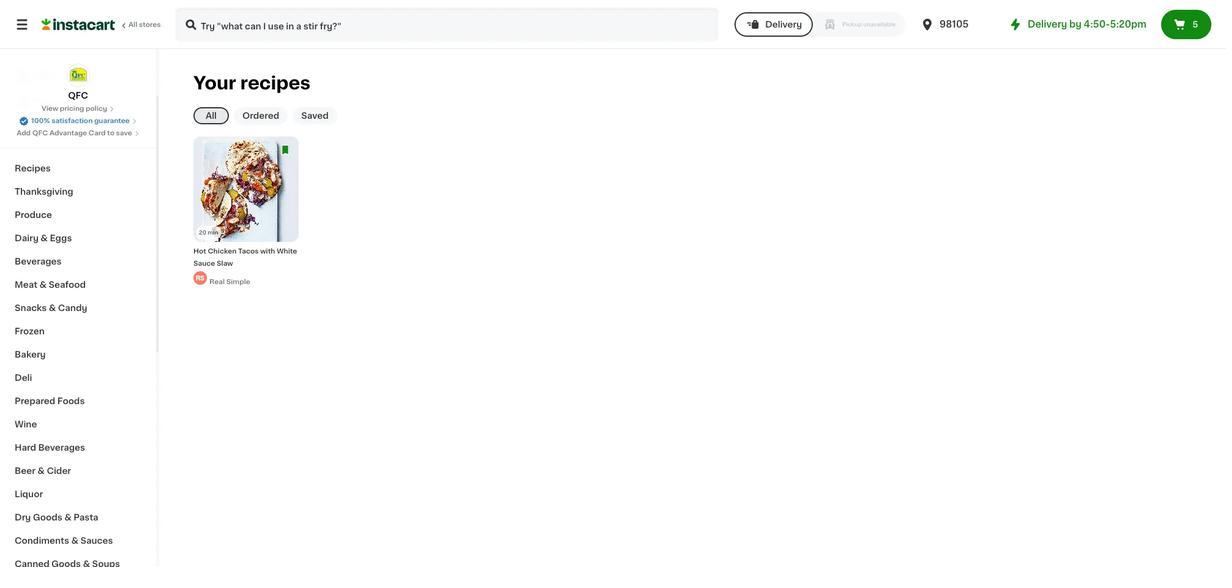 Task type: locate. For each thing, give the bounding box(es) containing it.
bakery
[[15, 350, 46, 359]]

5 button
[[1162, 10, 1212, 39]]

1 horizontal spatial qfc
[[68, 91, 88, 100]]

stores
[[139, 21, 161, 28]]

& right meat
[[39, 280, 47, 289]]

0 vertical spatial all
[[129, 21, 137, 28]]

buy it again
[[34, 96, 86, 105]]

beverages down dairy & eggs on the left of page
[[15, 257, 62, 266]]

foods
[[57, 397, 85, 405]]

& left candy
[[49, 304, 56, 312]]

& for meat
[[39, 280, 47, 289]]

1 vertical spatial all
[[206, 112, 217, 120]]

0 horizontal spatial all
[[129, 21, 137, 28]]

& for snacks
[[49, 304, 56, 312]]

simple
[[226, 279, 250, 285]]

dairy & eggs link
[[7, 227, 149, 250]]

delivery inside the "delivery by 4:50-5:20pm" link
[[1028, 20, 1068, 29]]

delivery inside delivery "button"
[[766, 20, 802, 29]]

1 horizontal spatial all
[[206, 112, 217, 120]]

instacart logo image
[[42, 17, 115, 32]]

meat & seafood link
[[7, 273, 149, 296]]

liquor link
[[7, 483, 149, 506]]

delivery by 4:50-5:20pm
[[1028, 20, 1147, 29]]

dry goods & pasta link
[[7, 506, 149, 529]]

all down your
[[206, 112, 217, 120]]

0 vertical spatial beverages
[[15, 257, 62, 266]]

None search field
[[175, 7, 719, 42]]

view
[[42, 105, 58, 112]]

20
[[199, 230, 206, 235]]

all left stores
[[129, 21, 137, 28]]

0 horizontal spatial qfc
[[32, 130, 48, 137]]

real simple
[[209, 279, 250, 285]]

delivery
[[1028, 20, 1068, 29], [766, 20, 802, 29]]

qfc down lists
[[32, 130, 48, 137]]

& left sauces
[[71, 536, 78, 545]]

to
[[107, 130, 114, 137]]

ordered
[[243, 112, 279, 120]]

& for dairy
[[41, 234, 48, 243]]

https://www.instacart.com/assets/recipes/realsimple round 8dfe57b4fc5d8c3fe306dc037ee48884d9fafca5214dc9818180ea538b77d461.jpg image
[[194, 272, 207, 285]]

beer & cider
[[15, 467, 71, 475]]

0 horizontal spatial delivery
[[766, 20, 802, 29]]

shop
[[34, 72, 57, 80]]

& left eggs in the top of the page
[[41, 234, 48, 243]]

hot
[[194, 248, 206, 255]]

dairy
[[15, 234, 39, 243]]

1 vertical spatial qfc
[[32, 130, 48, 137]]

beverages up 'cider'
[[38, 443, 85, 452]]

& right beer at the left of the page
[[38, 467, 45, 475]]

beverages
[[15, 257, 62, 266], [38, 443, 85, 452]]

meat
[[15, 280, 37, 289]]

all inside filters option group
[[206, 112, 217, 120]]

recipes link
[[7, 157, 149, 180]]

& for beer
[[38, 467, 45, 475]]

hard beverages link
[[7, 436, 149, 459]]

1 horizontal spatial delivery
[[1028, 20, 1068, 29]]

wine link
[[7, 413, 149, 436]]

4:50-
[[1084, 20, 1111, 29]]

buy it again link
[[7, 88, 149, 113]]

guarantee
[[94, 118, 130, 124]]

liquor
[[15, 490, 43, 498]]

lists
[[34, 121, 55, 129]]

98105
[[940, 20, 969, 29]]

qfc up view pricing policy link
[[68, 91, 88, 100]]

recipes
[[240, 74, 311, 92]]

produce link
[[7, 203, 149, 227]]

condiments & sauces
[[15, 536, 113, 545]]

candy
[[58, 304, 87, 312]]

all
[[129, 21, 137, 28], [206, 112, 217, 120]]

pasta
[[74, 513, 98, 522]]

20 min
[[199, 230, 218, 235]]

& left pasta
[[64, 513, 72, 522]]

0 vertical spatial qfc
[[68, 91, 88, 100]]

beverages link
[[7, 250, 149, 273]]

min
[[208, 230, 218, 235]]

98105 button
[[920, 7, 994, 42]]

hard
[[15, 443, 36, 452]]

eggs
[[50, 234, 72, 243]]

deli
[[15, 374, 32, 382]]



Task type: describe. For each thing, give the bounding box(es) containing it.
delivery for delivery by 4:50-5:20pm
[[1028, 20, 1068, 29]]

& for condiments
[[71, 536, 78, 545]]

thanksgiving
[[15, 187, 73, 196]]

all stores
[[129, 21, 161, 28]]

thanksgiving link
[[7, 180, 149, 203]]

qfc logo image
[[66, 64, 90, 87]]

deli link
[[7, 366, 149, 389]]

goods
[[33, 513, 62, 522]]

pricing
[[60, 105, 84, 112]]

your
[[194, 74, 236, 92]]

sauce
[[194, 261, 215, 267]]

again
[[62, 96, 86, 105]]

snacks
[[15, 304, 47, 312]]

snacks & candy link
[[7, 296, 149, 320]]

by
[[1070, 20, 1082, 29]]

card
[[89, 130, 106, 137]]

chicken
[[208, 248, 237, 255]]

5
[[1193, 20, 1199, 29]]

delivery for delivery
[[766, 20, 802, 29]]

dry
[[15, 513, 31, 522]]

dairy & eggs
[[15, 234, 72, 243]]

real
[[209, 279, 225, 285]]

save
[[116, 130, 132, 137]]

100%
[[31, 118, 50, 124]]

view pricing policy
[[42, 105, 107, 112]]

white
[[277, 248, 297, 255]]

with
[[260, 248, 275, 255]]

all stores link
[[42, 7, 162, 42]]

100% satisfaction guarantee
[[31, 118, 130, 124]]

condiments & sauces link
[[7, 529, 149, 552]]

saved
[[301, 112, 329, 120]]

prepared
[[15, 397, 55, 405]]

policy
[[86, 105, 107, 112]]

hot chicken tacos with white sauce slaw
[[194, 248, 297, 267]]

sauces
[[81, 536, 113, 545]]

snacks & candy
[[15, 304, 87, 312]]

qfc inside 'link'
[[32, 130, 48, 137]]

filters option group
[[194, 105, 337, 127]]

meat & seafood
[[15, 280, 86, 289]]

delivery by 4:50-5:20pm link
[[1009, 17, 1147, 32]]

all for all
[[206, 112, 217, 120]]

service type group
[[735, 12, 906, 37]]

frozen
[[15, 327, 45, 336]]

tacos
[[238, 248, 259, 255]]

all for all stores
[[129, 21, 137, 28]]

your recipes
[[194, 74, 311, 92]]

Search field
[[176, 9, 718, 40]]

dry goods & pasta
[[15, 513, 98, 522]]

1 vertical spatial beverages
[[38, 443, 85, 452]]

add qfc advantage card to save
[[17, 130, 132, 137]]

slaw
[[217, 261, 233, 267]]

seafood
[[49, 280, 86, 289]]

frozen link
[[7, 320, 149, 343]]

beer
[[15, 467, 35, 475]]

qfc link
[[66, 64, 90, 102]]

recipes
[[15, 164, 51, 173]]

wine
[[15, 420, 37, 429]]

condiments
[[15, 536, 69, 545]]

cider
[[47, 467, 71, 475]]

satisfaction
[[52, 118, 93, 124]]

hard beverages
[[15, 443, 85, 452]]

prepared foods
[[15, 397, 85, 405]]

recipe card group
[[194, 137, 299, 287]]

lists link
[[7, 113, 149, 137]]

5:20pm
[[1111, 20, 1147, 29]]

add qfc advantage card to save link
[[17, 129, 140, 138]]

advantage
[[50, 130, 87, 137]]

beer & cider link
[[7, 459, 149, 483]]

view pricing policy link
[[42, 104, 115, 114]]

shop link
[[7, 64, 149, 88]]

it
[[54, 96, 60, 105]]

prepared foods link
[[7, 389, 149, 413]]

bakery link
[[7, 343, 149, 366]]

delivery button
[[735, 12, 813, 37]]

buy
[[34, 96, 52, 105]]

100% satisfaction guarantee button
[[19, 114, 137, 126]]

add
[[17, 130, 31, 137]]



Task type: vqa. For each thing, say whether or not it's contained in the screenshot.
the leftmost El Monterey Chicken And Cheese Taquitos, 30-count
no



